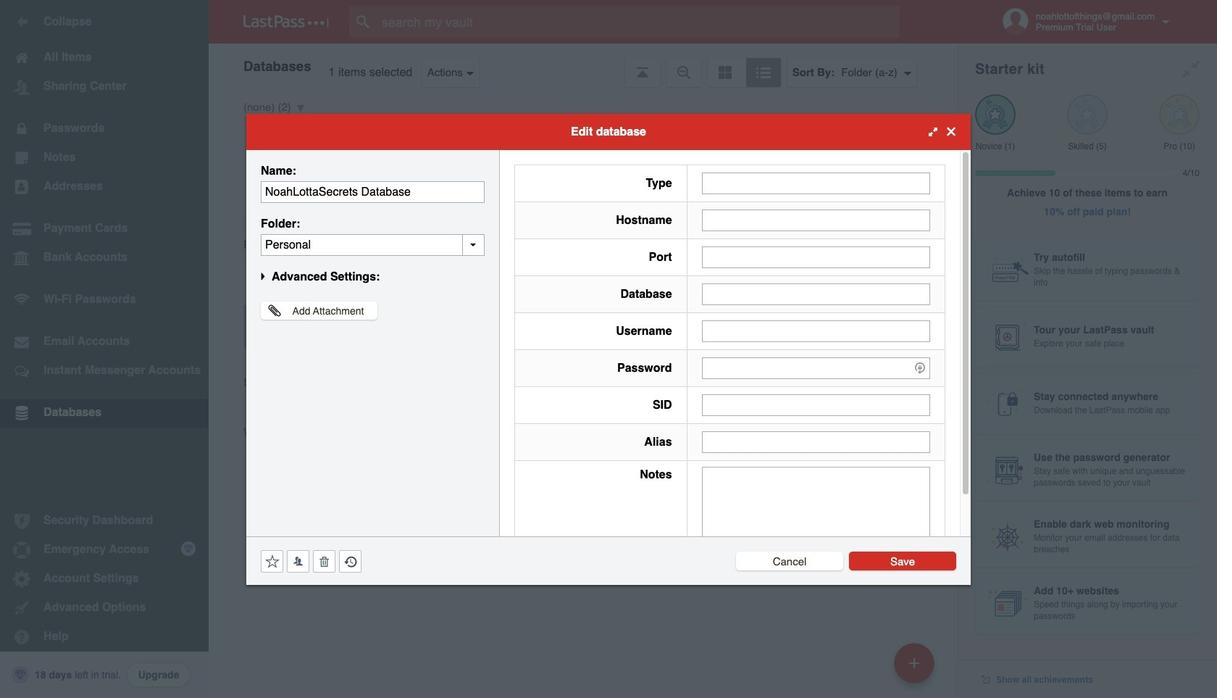Task type: locate. For each thing, give the bounding box(es) containing it.
dialog
[[246, 113, 971, 585]]

None text field
[[702, 172, 931, 194], [702, 209, 931, 231], [702, 466, 931, 556], [702, 172, 931, 194], [702, 209, 931, 231], [702, 466, 931, 556]]

Search search field
[[349, 6, 929, 38]]

None text field
[[261, 181, 485, 203], [261, 234, 485, 256], [702, 246, 931, 268], [702, 283, 931, 305], [702, 320, 931, 342], [702, 394, 931, 416], [702, 431, 931, 453], [261, 181, 485, 203], [261, 234, 485, 256], [702, 246, 931, 268], [702, 283, 931, 305], [702, 320, 931, 342], [702, 394, 931, 416], [702, 431, 931, 453]]

None password field
[[702, 357, 931, 379]]

search my vault text field
[[349, 6, 929, 38]]



Task type: vqa. For each thing, say whether or not it's contained in the screenshot.
alert
no



Task type: describe. For each thing, give the bounding box(es) containing it.
main navigation navigation
[[0, 0, 209, 698]]

new item image
[[910, 658, 920, 668]]

lastpass image
[[244, 15, 329, 28]]

vault options navigation
[[209, 43, 958, 87]]

new item navigation
[[889, 639, 944, 698]]



